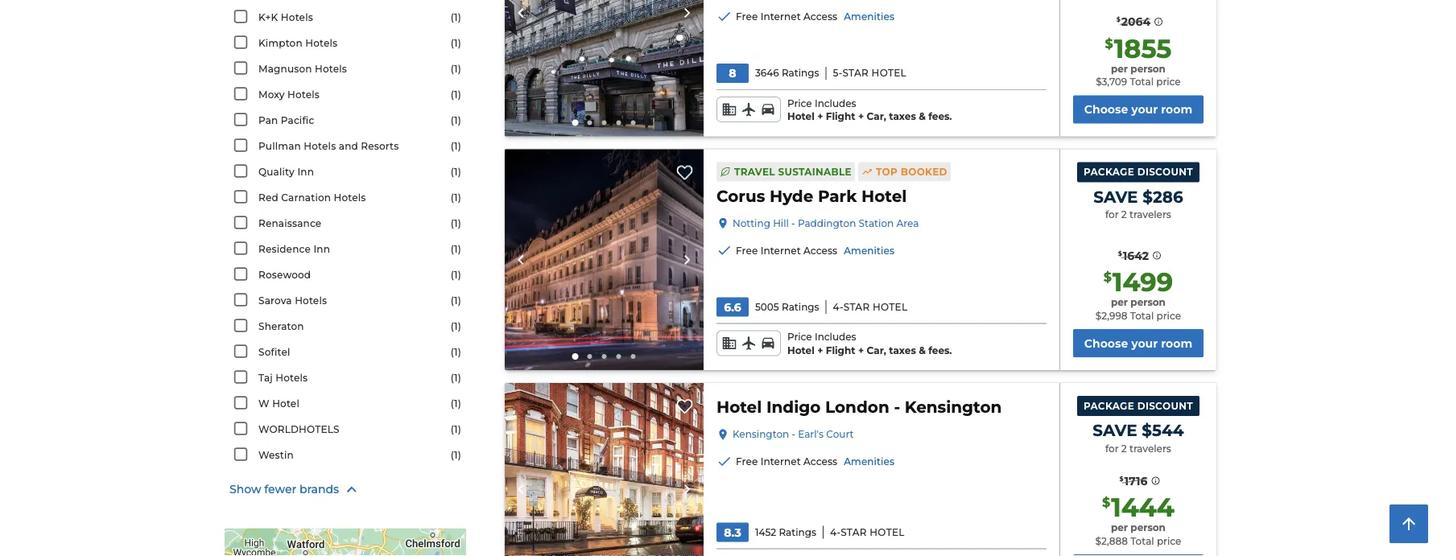 Task type: locate. For each thing, give the bounding box(es) containing it.
price inside $ 1855 per person $3,709 total price
[[1156, 76, 1181, 88]]

1 vertical spatial 4-
[[830, 527, 841, 538]]

price includes hotel + flight + car, taxes & fees. for 2064
[[787, 97, 952, 123]]

1 horizontal spatial kensington
[[905, 397, 1002, 417]]

internet up '3646 ratings'
[[760, 11, 801, 22]]

ratings for 1499
[[782, 301, 819, 313]]

0 vertical spatial go to image #5 image
[[631, 120, 636, 125]]

amenities for 1499
[[844, 245, 894, 256]]

hotels for kimpton hotels
[[305, 37, 338, 49]]

4- right '1452 ratings'
[[830, 527, 841, 538]]

0 vertical spatial photo carousel region
[[505, 0, 704, 136]]

photo carousel region
[[505, 0, 704, 136], [505, 149, 704, 370], [505, 383, 704, 556]]

0 vertical spatial amenities
[[844, 11, 894, 22]]

2 vertical spatial photo carousel region
[[505, 383, 704, 556]]

1 vertical spatial choose your room
[[1084, 337, 1192, 350]]

access for 1444
[[803, 456, 837, 468]]

1 your from the top
[[1131, 103, 1158, 116]]

0 horizontal spatial kensington
[[733, 429, 789, 440]]

$ 1444 per person $2,888 total price
[[1095, 492, 1181, 547]]

$ for 1499
[[1103, 269, 1112, 285]]

3 photo carousel region from the top
[[505, 383, 704, 556]]

for 2 travelers for 1444
[[1105, 443, 1171, 454]]

1 go to image #5 image from the top
[[631, 120, 636, 125]]

for 2 travelers down save $286
[[1105, 209, 1171, 220]]

0 vertical spatial go to image #4 image
[[616, 120, 621, 125]]

1 vertical spatial free internet access amenities
[[736, 245, 894, 256]]

0 vertical spatial access
[[803, 11, 837, 22]]

person inside $ 1444 per person $2,888 total price
[[1131, 522, 1166, 534]]

0 vertical spatial choose your room
[[1084, 103, 1192, 116]]

3 (1) from the top
[[451, 63, 461, 74]]

1 go to image #1 image from the top
[[572, 120, 578, 126]]

hotels for magnuson hotels
[[315, 63, 347, 74]]

choose your room button down $3,709
[[1073, 95, 1204, 124]]

14 (1) from the top
[[451, 346, 461, 358]]

room down $ 1855 per person $3,709 total price at the top
[[1161, 103, 1192, 116]]

package up save $544
[[1084, 400, 1134, 412]]

choose for 1855
[[1084, 103, 1128, 116]]

hotel
[[872, 67, 906, 79], [787, 111, 815, 123], [861, 186, 907, 206], [873, 301, 908, 313], [787, 345, 815, 356], [716, 397, 762, 417], [272, 398, 299, 409], [870, 527, 905, 538]]

2 go to image #3 image from the top
[[602, 354, 607, 359]]

1 vertical spatial for 2 travelers
[[1105, 443, 1171, 454]]

$2,888
[[1095, 536, 1128, 547]]

3646
[[755, 67, 779, 79]]

1 vertical spatial taxes
[[889, 345, 916, 356]]

1 person from the top
[[1131, 63, 1166, 74]]

2 room from the top
[[1161, 337, 1192, 350]]

0 vertical spatial inn
[[297, 166, 314, 178]]

quality
[[258, 166, 295, 178]]

go to image #4 image for go to image #5 associated with facade/entrance image
[[616, 354, 621, 359]]

k+k
[[258, 11, 278, 23]]

free internet access amenities for 1444
[[736, 456, 894, 468]]

1 free from the top
[[736, 11, 758, 22]]

magnuson hotels
[[258, 63, 347, 74]]

1 vertical spatial choose
[[1084, 337, 1128, 350]]

1 vertical spatial room
[[1161, 337, 1192, 350]]

3 price from the top
[[1157, 536, 1181, 547]]

person inside the "$ 1499 per person $2,998 total price"
[[1131, 297, 1166, 308]]

1 choose from the top
[[1084, 103, 1128, 116]]

your down the "$ 1499 per person $2,998 total price"
[[1131, 337, 1158, 350]]

2 per from the top
[[1111, 297, 1128, 308]]

travel
[[734, 166, 775, 178]]

$ inside $ 2064
[[1116, 15, 1120, 23]]

1 vertical spatial person
[[1131, 297, 1166, 308]]

kensington
[[905, 397, 1002, 417], [733, 429, 789, 440]]

(1) for residence inn
[[451, 243, 461, 255]]

1 vertical spatial go to image #4 image
[[616, 354, 621, 359]]

package
[[1084, 166, 1134, 178], [1084, 400, 1134, 412]]

6 (1) from the top
[[451, 140, 461, 152]]

1 vertical spatial 2
[[1121, 443, 1127, 454]]

12 (1) from the top
[[451, 295, 461, 306]]

w hotel
[[258, 398, 299, 409]]

11 (1) from the top
[[451, 269, 461, 281]]

worldhotels
[[258, 423, 339, 435]]

price for 1855
[[1156, 76, 1181, 88]]

(1) for westin
[[451, 449, 461, 461]]

go to image #1 image for the go to image #2 for property building image on the top left of page go to image #5
[[572, 120, 578, 126]]

2 flight from the top
[[826, 345, 855, 356]]

1 vertical spatial price includes hotel + flight + car, taxes & fees.
[[787, 331, 952, 356]]

1 vertical spatial &
[[919, 345, 926, 356]]

4- right "5005 ratings"
[[833, 301, 843, 313]]

for
[[1105, 209, 1119, 220], [1105, 443, 1119, 454]]

1 fees. from the top
[[928, 111, 952, 123]]

fees.
[[928, 111, 952, 123], [928, 345, 952, 356]]

total right $3,709
[[1130, 76, 1154, 88]]

star
[[842, 67, 869, 79], [843, 301, 870, 313], [841, 527, 867, 538]]

total for 1855
[[1130, 76, 1154, 88]]

0 vertical spatial go to image #1 image
[[572, 120, 578, 126]]

1 vertical spatial kensington
[[733, 429, 789, 440]]

2 your from the top
[[1131, 337, 1158, 350]]

1 vertical spatial star
[[843, 301, 870, 313]]

moxy
[[258, 89, 285, 100]]

2 price includes hotel + flight + car, taxes & fees. from the top
[[787, 331, 952, 356]]

0 vertical spatial choose your room button
[[1073, 95, 1204, 124]]

price
[[787, 97, 812, 109], [787, 331, 812, 343]]

for 2 travelers down save $544
[[1105, 443, 1171, 454]]

$ 2064
[[1116, 15, 1151, 28]]

1 package discount from the top
[[1084, 166, 1193, 178]]

1 vertical spatial flight
[[826, 345, 855, 356]]

2 for from the top
[[1105, 443, 1119, 454]]

person inside $ 1855 per person $3,709 total price
[[1131, 63, 1166, 74]]

2 free internet access amenities from the top
[[736, 245, 894, 256]]

2 access from the top
[[803, 245, 837, 256]]

1 vertical spatial access
[[803, 245, 837, 256]]

includes down "5005 ratings"
[[815, 331, 856, 343]]

taxes down 5-star hotel
[[889, 111, 916, 123]]

2 go to image #5 image from the top
[[631, 354, 636, 359]]

room
[[1161, 103, 1192, 116], [1161, 337, 1192, 350]]

per for 1444
[[1111, 522, 1128, 534]]

save left $544
[[1093, 421, 1137, 440]]

2 person from the top
[[1131, 297, 1166, 308]]

price down 1444
[[1157, 536, 1181, 547]]

2 package discount from the top
[[1084, 400, 1193, 412]]

(1) for red carnation hotels
[[451, 192, 461, 203]]

1 price from the top
[[1156, 76, 1181, 88]]

free internet access amenities for 1499
[[736, 245, 894, 256]]

travelers for 1444
[[1129, 443, 1171, 454]]

0 vertical spatial for 2 travelers
[[1105, 209, 1171, 220]]

0 vertical spatial car,
[[867, 111, 886, 123]]

per up $2,888
[[1111, 522, 1128, 534]]

1 choose your room button from the top
[[1073, 95, 1204, 124]]

1 vertical spatial go to image #1 image
[[572, 354, 578, 360]]

price includes hotel + flight + car, taxes & fees.
[[787, 97, 952, 123], [787, 331, 952, 356]]

4-star hotel
[[833, 301, 908, 313], [830, 527, 905, 538]]

sarova hotels
[[258, 295, 327, 306]]

package for 1499
[[1084, 166, 1134, 178]]

hotels up magnuson hotels
[[305, 37, 338, 49]]

2 vertical spatial star
[[841, 527, 867, 538]]

3 free from the top
[[736, 456, 758, 468]]

room down the "$ 1499 per person $2,998 total price"
[[1161, 337, 1192, 350]]

$ for 1444
[[1102, 495, 1110, 510]]

(1) for w hotel
[[451, 398, 461, 409]]

1 taxes from the top
[[889, 111, 916, 123]]

residence inn
[[258, 243, 330, 255]]

go to image #2 image for property building image on the top left of page go to image #5
[[587, 120, 592, 125]]

$
[[1116, 15, 1120, 23], [1105, 35, 1113, 51], [1118, 249, 1122, 257], [1103, 269, 1112, 285], [1119, 475, 1124, 482], [1102, 495, 1110, 510]]

amenities down court
[[844, 456, 894, 468]]

0 vertical spatial internet
[[760, 11, 801, 22]]

go to image #1 image for the go to image #2 corresponding to go to image #5 associated with facade/entrance image
[[572, 354, 578, 360]]

total for 1444
[[1130, 536, 1154, 547]]

2 travelers from the top
[[1129, 443, 1171, 454]]

choose down $2,998
[[1084, 337, 1128, 350]]

0 vertical spatial free
[[736, 11, 758, 22]]

sofitel
[[258, 346, 290, 358]]

13 (1) from the top
[[451, 320, 461, 332]]

2 car, from the top
[[867, 345, 886, 356]]

access down earl's at the right
[[803, 456, 837, 468]]

top booked
[[876, 166, 947, 178]]

0 vertical spatial package discount
[[1084, 166, 1193, 178]]

2 go to image #4 image from the top
[[616, 354, 621, 359]]

0 vertical spatial flight
[[826, 111, 855, 123]]

2 discount from the top
[[1137, 400, 1193, 412]]

1 vertical spatial internet
[[760, 245, 801, 256]]

ratings right 1452
[[779, 527, 816, 538]]

1 vertical spatial save
[[1093, 421, 1137, 440]]

car, down 5-star hotel
[[867, 111, 886, 123]]

go to image #3 image for the go to image #2 corresponding to go to image #5 associated with facade/entrance image
[[602, 354, 607, 359]]

1 vertical spatial inn
[[314, 243, 330, 255]]

0 vertical spatial total
[[1130, 76, 1154, 88]]

hotels down kimpton hotels
[[315, 63, 347, 74]]

flight for save $286
[[826, 345, 855, 356]]

1 price from the top
[[787, 97, 812, 109]]

taxes up 'hotel indigo london - kensington'
[[889, 345, 916, 356]]

person
[[1131, 63, 1166, 74], [1131, 297, 1166, 308], [1131, 522, 1166, 534]]

4 (1) from the top
[[451, 89, 461, 100]]

0 vertical spatial star
[[842, 67, 869, 79]]

choose your room down $3,709
[[1084, 103, 1192, 116]]

0 vertical spatial for
[[1105, 209, 1119, 220]]

1 vertical spatial for
[[1105, 443, 1119, 454]]

travelers down save $286
[[1129, 209, 1171, 220]]

2 choose your room from the top
[[1084, 337, 1192, 350]]

0 vertical spatial kensington
[[905, 397, 1002, 417]]

0 vertical spatial room
[[1161, 103, 1192, 116]]

paddington
[[798, 217, 856, 229]]

0 vertical spatial free internet access amenities
[[736, 11, 894, 22]]

1 vertical spatial go to image #5 image
[[631, 354, 636, 359]]

for down save $286
[[1105, 209, 1119, 220]]

2 taxes from the top
[[889, 345, 916, 356]]

5-
[[833, 67, 842, 79]]

for down save $544
[[1105, 443, 1119, 454]]

1 vertical spatial car,
[[867, 345, 886, 356]]

- left earl's at the right
[[792, 429, 795, 440]]

$ 1855 per person $3,709 total price
[[1096, 33, 1181, 88]]

hotels right the 'taj'
[[276, 372, 308, 384]]

inn up carnation
[[297, 166, 314, 178]]

2 (1) from the top
[[451, 37, 461, 49]]

1 vertical spatial amenities
[[844, 245, 894, 256]]

(1) for magnuson hotels
[[451, 63, 461, 74]]

$2,998
[[1096, 310, 1128, 322]]

(1) for quality inn
[[451, 166, 461, 178]]

person for 1499
[[1131, 297, 1166, 308]]

star right '3646 ratings'
[[842, 67, 869, 79]]

price includes hotel + flight + car, taxes & fees. down 5-star hotel
[[787, 97, 952, 123]]

2 vertical spatial amenities
[[844, 456, 894, 468]]

18 (1) from the top
[[451, 449, 461, 461]]

1 vertical spatial includes
[[815, 331, 856, 343]]

2 package from the top
[[1084, 400, 1134, 412]]

photo carousel region for 1444
[[505, 383, 704, 556]]

person for 1855
[[1131, 63, 1166, 74]]

go to image #2 image for go to image #5 associated with facade/entrance image
[[587, 354, 592, 359]]

0 vertical spatial 4-star hotel
[[833, 301, 908, 313]]

access for 1499
[[803, 245, 837, 256]]

per inside $ 1444 per person $2,888 total price
[[1111, 522, 1128, 534]]

1 for from the top
[[1105, 209, 1119, 220]]

$ for 1716
[[1119, 475, 1124, 482]]

taxes
[[889, 111, 916, 123], [889, 345, 916, 356]]

$ inside the "$ 1499 per person $2,998 total price"
[[1103, 269, 1112, 285]]

for 2 travelers for 1499
[[1105, 209, 1171, 220]]

1452
[[755, 527, 776, 538]]

hotels left and
[[304, 140, 336, 152]]

1 (1) from the top
[[451, 11, 461, 23]]

3 access from the top
[[803, 456, 837, 468]]

taxes for save $286
[[889, 345, 916, 356]]

discount up $544
[[1137, 400, 1193, 412]]

price down 1499
[[1156, 310, 1181, 322]]

0 vertical spatial travelers
[[1129, 209, 1171, 220]]

access
[[803, 11, 837, 22], [803, 245, 837, 256], [803, 456, 837, 468]]

2 internet from the top
[[760, 245, 801, 256]]

$ inside $ 1855 per person $3,709 total price
[[1105, 35, 1113, 51]]

1 vertical spatial go to image #2 image
[[587, 354, 592, 359]]

1 go to image #3 image from the top
[[602, 120, 607, 125]]

1 vertical spatial photo carousel region
[[505, 149, 704, 370]]

1 vertical spatial discount
[[1137, 400, 1193, 412]]

indigo
[[766, 397, 821, 417]]

$ left 1642
[[1118, 249, 1122, 257]]

1 discount from the top
[[1137, 166, 1193, 178]]

1 go to image #2 image from the top
[[587, 120, 592, 125]]

$ inside $ 1444 per person $2,888 total price
[[1102, 495, 1110, 510]]

2 vertical spatial ratings
[[779, 527, 816, 538]]

-
[[791, 217, 795, 229], [894, 397, 900, 417], [792, 429, 795, 440]]

$ inside $ 1716
[[1119, 475, 1124, 482]]

1 vertical spatial price
[[1156, 310, 1181, 322]]

0 vertical spatial fees.
[[928, 111, 952, 123]]

facade/entrance image
[[505, 149, 704, 370]]

1 vertical spatial price
[[787, 331, 812, 343]]

1 package from the top
[[1084, 166, 1134, 178]]

4-
[[833, 301, 843, 313], [830, 527, 841, 538]]

(1)
[[451, 11, 461, 23], [451, 37, 461, 49], [451, 63, 461, 74], [451, 89, 461, 100], [451, 114, 461, 126], [451, 140, 461, 152], [451, 166, 461, 178], [451, 192, 461, 203], [451, 217, 461, 229], [451, 243, 461, 255], [451, 269, 461, 281], [451, 295, 461, 306], [451, 320, 461, 332], [451, 346, 461, 358], [451, 372, 461, 384], [451, 398, 461, 409], [451, 423, 461, 435], [451, 449, 461, 461]]

for for 1499
[[1105, 209, 1119, 220]]

price includes hotel + flight + car, taxes & fees. up 'hotel indigo london - kensington'
[[787, 331, 952, 356]]

hotel indigo london - kensington element
[[716, 396, 1002, 419]]

2 vertical spatial access
[[803, 456, 837, 468]]

hotels down magnuson hotels
[[287, 89, 320, 100]]

discount
[[1137, 166, 1193, 178], [1137, 400, 1193, 412]]

2 includes from the top
[[815, 331, 856, 343]]

total inside $ 1855 per person $3,709 total price
[[1130, 76, 1154, 88]]

room for 1855
[[1161, 103, 1192, 116]]

0 vertical spatial taxes
[[889, 111, 916, 123]]

package discount up save $286
[[1084, 166, 1193, 178]]

5-star hotel
[[833, 67, 906, 79]]

travelers
[[1129, 209, 1171, 220], [1129, 443, 1171, 454]]

1 vertical spatial go to image #3 image
[[602, 354, 607, 359]]

show fewer brands button
[[229, 480, 461, 500]]

1 room from the top
[[1161, 103, 1192, 116]]

your for 1855
[[1131, 103, 1158, 116]]

& for save $286
[[919, 345, 926, 356]]

2 free from the top
[[736, 245, 758, 256]]

go to image #2 image
[[587, 120, 592, 125], [587, 354, 592, 359]]

0 vertical spatial &
[[919, 111, 926, 123]]

2 vertical spatial person
[[1131, 522, 1166, 534]]

0 vertical spatial your
[[1131, 103, 1158, 116]]

top
[[876, 166, 898, 178]]

choose your room down $2,998
[[1084, 337, 1192, 350]]

2 vertical spatial free
[[736, 456, 758, 468]]

hotels up kimpton hotels
[[281, 11, 313, 23]]

3 internet from the top
[[760, 456, 801, 468]]

travelers down save $544
[[1129, 443, 1171, 454]]

2 & from the top
[[919, 345, 926, 356]]

$ inside $ 1642
[[1118, 249, 1122, 257]]

0 vertical spatial price
[[1156, 76, 1181, 88]]

2 go to image #2 image from the top
[[587, 354, 592, 359]]

2 vertical spatial internet
[[760, 456, 801, 468]]

5 (1) from the top
[[451, 114, 461, 126]]

per
[[1111, 63, 1128, 74], [1111, 297, 1128, 308], [1111, 522, 1128, 534]]

2 for 2 travelers from the top
[[1105, 443, 1171, 454]]

per up $3,709
[[1111, 63, 1128, 74]]

car, for save $286
[[867, 345, 886, 356]]

0 vertical spatial go to image #3 image
[[602, 120, 607, 125]]

2 price from the top
[[1156, 310, 1181, 322]]

0 vertical spatial save
[[1093, 187, 1138, 206]]

choose your room button down $2,998
[[1073, 329, 1204, 358]]

1 vertical spatial total
[[1130, 310, 1154, 322]]

(1) for sheraton
[[451, 320, 461, 332]]

total inside the "$ 1499 per person $2,998 total price"
[[1130, 310, 1154, 322]]

$ for 1855
[[1105, 35, 1113, 51]]

2 down save $544
[[1121, 443, 1127, 454]]

sheraton
[[258, 320, 304, 332]]

price includes hotel + flight + car, taxes & fees. for save $286
[[787, 331, 952, 356]]

0 vertical spatial includes
[[815, 97, 856, 109]]

3 free internet access amenities from the top
[[736, 456, 894, 468]]

per up $2,998
[[1111, 297, 1128, 308]]

price down the 1855
[[1156, 76, 1181, 88]]

total
[[1130, 76, 1154, 88], [1130, 310, 1154, 322], [1130, 536, 1154, 547]]

save
[[1093, 187, 1138, 206], [1093, 421, 1137, 440]]

1 for 2 travelers from the top
[[1105, 209, 1171, 220]]

$ left the 1716
[[1119, 475, 1124, 482]]

per inside $ 1855 per person $3,709 total price
[[1111, 63, 1128, 74]]

red
[[258, 192, 278, 203]]

flight for 2064
[[826, 111, 855, 123]]

price inside $ 1444 per person $2,888 total price
[[1157, 536, 1181, 547]]

1 per from the top
[[1111, 63, 1128, 74]]

per inside the "$ 1499 per person $2,998 total price"
[[1111, 297, 1128, 308]]

$ left 1444
[[1102, 495, 1110, 510]]

1 go to image #4 image from the top
[[616, 120, 621, 125]]

1 choose your room from the top
[[1084, 103, 1192, 116]]

choose
[[1084, 103, 1128, 116], [1084, 337, 1128, 350]]

1 internet from the top
[[760, 11, 801, 22]]

0 vertical spatial per
[[1111, 63, 1128, 74]]

total right $2,888
[[1130, 536, 1154, 547]]

includes
[[815, 97, 856, 109], [815, 331, 856, 343]]

1 flight from the top
[[826, 111, 855, 123]]

for 2 travelers
[[1105, 209, 1171, 220], [1105, 443, 1171, 454]]

1 vertical spatial your
[[1131, 337, 1158, 350]]

car, for 2064
[[867, 111, 886, 123]]

access down notting hill - paddington station area
[[803, 245, 837, 256]]

4-star hotel for 1444
[[830, 527, 905, 538]]

$ left 1499
[[1103, 269, 1112, 285]]

2 choose your room button from the top
[[1073, 329, 1204, 358]]

2 fees. from the top
[[928, 345, 952, 356]]

1 & from the top
[[919, 111, 926, 123]]

travel sustainable
[[734, 166, 852, 178]]

internet for 1499
[[760, 245, 801, 256]]

pacific
[[281, 114, 314, 126]]

price inside the "$ 1499 per person $2,998 total price"
[[1156, 310, 1181, 322]]

2
[[1121, 209, 1127, 220], [1121, 443, 1127, 454]]

fees. for 2064
[[928, 111, 952, 123]]

internet down hill
[[760, 245, 801, 256]]

your
[[1131, 103, 1158, 116], [1131, 337, 1158, 350]]

your for 1499
[[1131, 337, 1158, 350]]

choose your room button for 1499
[[1073, 329, 1204, 358]]

9 (1) from the top
[[451, 217, 461, 229]]

1 vertical spatial ratings
[[782, 301, 819, 313]]

&
[[919, 111, 926, 123], [919, 345, 926, 356]]

internet down kensington - earl's court
[[760, 456, 801, 468]]

0 vertical spatial go to image #2 image
[[587, 120, 592, 125]]

2 vertical spatial total
[[1130, 536, 1154, 547]]

2 photo carousel region from the top
[[505, 149, 704, 370]]

0 vertical spatial discount
[[1137, 166, 1193, 178]]

w
[[258, 398, 269, 409]]

amenities up 5-star hotel
[[844, 11, 894, 22]]

3 per from the top
[[1111, 522, 1128, 534]]

go to image #3 image
[[602, 120, 607, 125], [602, 354, 607, 359]]

save left $286
[[1093, 187, 1138, 206]]

internet
[[760, 11, 801, 22], [760, 245, 801, 256], [760, 456, 801, 468]]

16 (1) from the top
[[451, 398, 461, 409]]

1 vertical spatial fees.
[[928, 345, 952, 356]]

price down '3646 ratings'
[[787, 97, 812, 109]]

3 person from the top
[[1131, 522, 1166, 534]]

- right london
[[894, 397, 900, 417]]

package discount up save $544
[[1084, 400, 1193, 412]]

ratings right 3646
[[782, 67, 819, 79]]

(1) for sofitel
[[451, 346, 461, 358]]

15 (1) from the top
[[451, 372, 461, 384]]

3 amenities from the top
[[844, 456, 894, 468]]

station
[[859, 217, 894, 229]]

package up save $286
[[1084, 166, 1134, 178]]

2 choose from the top
[[1084, 337, 1128, 350]]

discount up $286
[[1137, 166, 1193, 178]]

choose down $3,709
[[1084, 103, 1128, 116]]

your down $ 1855 per person $3,709 total price at the top
[[1131, 103, 1158, 116]]

1 2 from the top
[[1121, 209, 1127, 220]]

person down 2064
[[1131, 63, 1166, 74]]

8 (1) from the top
[[451, 192, 461, 203]]

car,
[[867, 111, 886, 123], [867, 345, 886, 356]]

flight down 5-
[[826, 111, 855, 123]]

2 for 1444
[[1121, 443, 1127, 454]]

total right $2,998
[[1130, 310, 1154, 322]]

0 vertical spatial 2
[[1121, 209, 1127, 220]]

kensington - earl's court
[[733, 429, 854, 440]]

free up 8
[[736, 11, 758, 22]]

free internet access amenities up 5-
[[736, 11, 894, 22]]

person down 1642
[[1131, 297, 1166, 308]]

free internet access amenities down notting hill - paddington station area
[[736, 245, 894, 256]]

0 vertical spatial package
[[1084, 166, 1134, 178]]

1 price includes hotel + flight + car, taxes & fees. from the top
[[787, 97, 952, 123]]

free internet access amenities down earl's at the right
[[736, 456, 894, 468]]

price down "5005 ratings"
[[787, 331, 812, 343]]

1 vertical spatial package
[[1084, 400, 1134, 412]]

$544
[[1142, 421, 1184, 440]]

2 2 from the top
[[1121, 443, 1127, 454]]

1 vertical spatial 4-star hotel
[[830, 527, 905, 538]]

2 price from the top
[[787, 331, 812, 343]]

amenities down station
[[844, 245, 894, 256]]

$ left the 1855
[[1105, 35, 1113, 51]]

free internet access amenities
[[736, 11, 894, 22], [736, 245, 894, 256], [736, 456, 894, 468]]

access up 5-
[[803, 11, 837, 22]]

inn right residence
[[314, 243, 330, 255]]

0 vertical spatial 4-
[[833, 301, 843, 313]]

2 vertical spatial per
[[1111, 522, 1128, 534]]

free down notting
[[736, 245, 758, 256]]

free
[[736, 11, 758, 22], [736, 245, 758, 256], [736, 456, 758, 468]]

go to image #4 image
[[616, 120, 621, 125], [616, 354, 621, 359]]

17 (1) from the top
[[451, 423, 461, 435]]

- right hill
[[791, 217, 795, 229]]

2064
[[1121, 15, 1151, 28]]

2 go to image #1 image from the top
[[572, 354, 578, 360]]

choose for 1499
[[1084, 337, 1128, 350]]

hotels for moxy hotels
[[287, 89, 320, 100]]

$ left 2064
[[1116, 15, 1120, 23]]

2 amenities from the top
[[844, 245, 894, 256]]

1 vertical spatial package discount
[[1084, 400, 1193, 412]]

choose your room button
[[1073, 95, 1204, 124], [1073, 329, 1204, 358]]

(1) for pan pacific
[[451, 114, 461, 126]]

park
[[818, 186, 857, 206]]

hill
[[773, 217, 789, 229]]

1 vertical spatial per
[[1111, 297, 1128, 308]]

choose your room for 1499
[[1084, 337, 1192, 350]]

2 vertical spatial free internet access amenities
[[736, 456, 894, 468]]

2 down save $286
[[1121, 209, 1127, 220]]

2 vertical spatial price
[[1157, 536, 1181, 547]]

go to image #1 image
[[572, 120, 578, 126], [572, 354, 578, 360]]

+ down 5-star hotel
[[858, 111, 864, 123]]

10 (1) from the top
[[451, 243, 461, 255]]

corus
[[716, 186, 765, 206]]

flight
[[826, 111, 855, 123], [826, 345, 855, 356]]

hotels right the sarova
[[295, 295, 327, 306]]

0 vertical spatial price
[[787, 97, 812, 109]]

0 vertical spatial choose
[[1084, 103, 1128, 116]]

star right '1452 ratings'
[[841, 527, 867, 538]]

1 includes from the top
[[815, 97, 856, 109]]

(1) for k+k hotels
[[451, 11, 461, 23]]

go to image #5 image for property building image on the top left of page
[[631, 120, 636, 125]]

5005 ratings
[[755, 301, 819, 313]]

0 vertical spatial person
[[1131, 63, 1166, 74]]

star right "5005 ratings"
[[843, 301, 870, 313]]

1 car, from the top
[[867, 111, 886, 123]]

car, up 'hotel indigo london - kensington'
[[867, 345, 886, 356]]

go to image #5 image
[[631, 120, 636, 125], [631, 354, 636, 359]]

0 vertical spatial price includes hotel + flight + car, taxes & fees.
[[787, 97, 952, 123]]

8.3
[[724, 526, 741, 539]]

flight up london
[[826, 345, 855, 356]]

ratings right 5005
[[782, 301, 819, 313]]

1 vertical spatial travelers
[[1129, 443, 1171, 454]]

person down the 1716
[[1131, 522, 1166, 534]]

1 vertical spatial free
[[736, 245, 758, 256]]

1 travelers from the top
[[1129, 209, 1171, 220]]

total inside $ 1444 per person $2,888 total price
[[1130, 536, 1154, 547]]

(1) for kimpton hotels
[[451, 37, 461, 49]]

includes down 5-
[[815, 97, 856, 109]]

free down kensington - earl's court
[[736, 456, 758, 468]]

go to image #4 image for property building image on the top left of page go to image #5
[[616, 120, 621, 125]]

7 (1) from the top
[[451, 166, 461, 178]]

inn
[[297, 166, 314, 178], [314, 243, 330, 255]]



Task type: vqa. For each thing, say whether or not it's contained in the screenshot.
1101's TIMES SQUARE - THEATRE DISTRICT
no



Task type: describe. For each thing, give the bounding box(es) containing it.
1 access from the top
[[803, 11, 837, 22]]

4- for 1444
[[830, 527, 841, 538]]

ratings for 1444
[[779, 527, 816, 538]]

1716
[[1124, 474, 1147, 488]]

k+k hotels
[[258, 11, 313, 23]]

notting
[[733, 217, 770, 229]]

pan pacific
[[258, 114, 314, 126]]

price for 2064
[[787, 97, 812, 109]]

price for 1499
[[1156, 310, 1181, 322]]

resorts
[[361, 140, 399, 152]]

per for 1499
[[1111, 297, 1128, 308]]

hyde
[[770, 186, 813, 206]]

1 photo carousel region from the top
[[505, 0, 704, 136]]

carnation
[[281, 192, 331, 203]]

hotels for sarova hotels
[[295, 295, 327, 306]]

amenities for 1444
[[844, 456, 894, 468]]

magnuson
[[258, 63, 312, 74]]

show
[[229, 483, 261, 496]]

room for 1499
[[1161, 337, 1192, 350]]

& for 2064
[[919, 111, 926, 123]]

go to image #5 image for facade/entrance image
[[631, 354, 636, 359]]

photo carousel region for 1499
[[505, 149, 704, 370]]

(1) for pullman hotels and resorts
[[451, 140, 461, 152]]

kimpton hotels
[[258, 37, 338, 49]]

5005
[[755, 301, 779, 313]]

package discount for 1499
[[1084, 166, 1193, 178]]

per for 1855
[[1111, 63, 1128, 74]]

2 vertical spatial -
[[792, 429, 795, 440]]

+ down '3646 ratings'
[[817, 111, 823, 123]]

earl's
[[798, 429, 824, 440]]

includes for save $286
[[815, 331, 856, 343]]

3646 ratings
[[755, 67, 819, 79]]

hotel inside hotel indigo london - kensington element
[[716, 397, 762, 417]]

rosewood
[[258, 269, 311, 281]]

quality inn
[[258, 166, 314, 178]]

corus hyde park hotel
[[716, 186, 907, 206]]

$ 1642
[[1118, 249, 1149, 262]]

$ 1716
[[1119, 474, 1147, 488]]

save $544
[[1093, 421, 1184, 440]]

save for 1499
[[1093, 187, 1138, 206]]

court
[[826, 429, 854, 440]]

area
[[896, 217, 919, 229]]

(1) for sarova hotels
[[451, 295, 461, 306]]

price for 1444
[[1157, 536, 1181, 547]]

pullman hotels and resorts
[[258, 140, 399, 152]]

1 free internet access amenities from the top
[[736, 11, 894, 22]]

star for 1444
[[841, 527, 867, 538]]

property building image
[[505, 0, 704, 136]]

save for 1444
[[1093, 421, 1137, 440]]

1855
[[1114, 33, 1172, 64]]

(1) for moxy hotels
[[451, 89, 461, 100]]

$286
[[1143, 187, 1183, 206]]

brands
[[299, 483, 339, 496]]

and
[[339, 140, 358, 152]]

+ up 'hotel indigo london - kensington'
[[858, 345, 864, 356]]

discount for 1444
[[1137, 400, 1193, 412]]

westin
[[258, 449, 294, 461]]

show fewer brands
[[229, 483, 339, 496]]

moxy hotels
[[258, 89, 320, 100]]

package discount for 1444
[[1084, 400, 1193, 412]]

(1) for taj hotels
[[451, 372, 461, 384]]

0 vertical spatial ratings
[[782, 67, 819, 79]]

choose your room button for 1855
[[1073, 95, 1204, 124]]

(1) for renaissance
[[451, 217, 461, 229]]

hotels right carnation
[[334, 192, 366, 203]]

pullman
[[258, 140, 301, 152]]

city view image
[[505, 383, 704, 556]]

hotel indigo london - kensington
[[716, 397, 1002, 417]]

$ for 1642
[[1118, 249, 1122, 257]]

residence
[[258, 243, 311, 255]]

hotel inside corus hyde park hotel element
[[861, 186, 907, 206]]

inn for quality inn
[[297, 166, 314, 178]]

discount for 1499
[[1137, 166, 1193, 178]]

inn for residence inn
[[314, 243, 330, 255]]

4-star hotel for 1499
[[833, 301, 908, 313]]

internet for 1444
[[760, 456, 801, 468]]

(1) for rosewood
[[451, 269, 461, 281]]

+ down "5005 ratings"
[[817, 345, 823, 356]]

1452 ratings
[[755, 527, 816, 538]]

star for 1499
[[843, 301, 870, 313]]

1444
[[1111, 492, 1174, 523]]

total for 1499
[[1130, 310, 1154, 322]]

choose your room for 1855
[[1084, 103, 1192, 116]]

person for 1444
[[1131, 522, 1166, 534]]

kimpton
[[258, 37, 303, 49]]

london
[[825, 397, 889, 417]]

8
[[729, 66, 736, 80]]

taj hotels
[[258, 372, 308, 384]]

package for 1444
[[1084, 400, 1134, 412]]

booked
[[901, 166, 947, 178]]

price for save $286
[[787, 331, 812, 343]]

taj
[[258, 372, 273, 384]]

fees. for save $286
[[928, 345, 952, 356]]

renaissance
[[258, 217, 322, 229]]

sustainable
[[778, 166, 852, 178]]

pan
[[258, 114, 278, 126]]

fewer
[[264, 483, 296, 496]]

hotels for pullman hotels and resorts
[[304, 140, 336, 152]]

includes for 2064
[[815, 97, 856, 109]]

red carnation hotels
[[258, 192, 366, 203]]

for for 1444
[[1105, 443, 1119, 454]]

notting hill - paddington station area
[[733, 217, 919, 229]]

1642
[[1123, 249, 1149, 262]]

2 for 1499
[[1121, 209, 1127, 220]]

free for 1444
[[736, 456, 758, 468]]

go to image #3 image for the go to image #2 for property building image on the top left of page go to image #5
[[602, 120, 607, 125]]

hotels for k+k hotels
[[281, 11, 313, 23]]

1 amenities from the top
[[844, 11, 894, 22]]

$ 1499 per person $2,998 total price
[[1096, 266, 1181, 322]]

$3,709
[[1096, 76, 1127, 88]]

0 vertical spatial -
[[791, 217, 795, 229]]

$ for 2064
[[1116, 15, 1120, 23]]

travelers for 1499
[[1129, 209, 1171, 220]]

sarova
[[258, 295, 292, 306]]

1499
[[1112, 266, 1173, 298]]

hotels for taj hotels
[[276, 372, 308, 384]]

corus hyde park hotel element
[[716, 185, 907, 207]]

save $286
[[1093, 187, 1183, 206]]

taxes for 2064
[[889, 111, 916, 123]]

(1) for worldhotels
[[451, 423, 461, 435]]

free for 1499
[[736, 245, 758, 256]]

6.6
[[724, 300, 741, 314]]

1 vertical spatial -
[[894, 397, 900, 417]]



